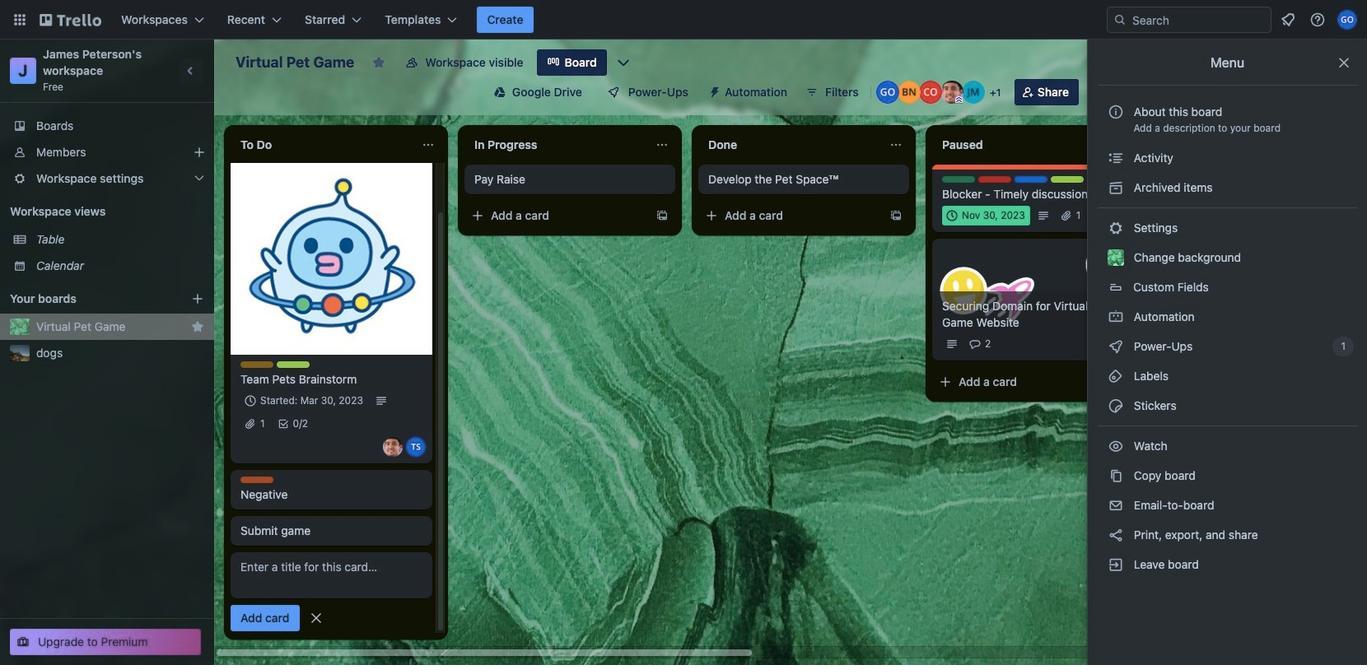 Task type: locate. For each thing, give the bounding box(es) containing it.
0 vertical spatial james peterson (jamespeterson93) image
[[941, 81, 964, 104]]

workspace navigation collapse icon image
[[180, 59, 203, 82]]

color: blue, title: "fyi" element
[[1015, 176, 1048, 183]]

color: bold lime, title: none image
[[1051, 176, 1084, 183]]

Enter a title for this card… text field
[[231, 553, 433, 599]]

color: green, title: "goal" element
[[943, 176, 976, 183]]

open information menu image
[[1310, 12, 1327, 28]]

2 sm image from the top
[[1108, 180, 1125, 196]]

Search field
[[1127, 8, 1272, 31]]

color: bold lime, title: "team task" element
[[277, 362, 310, 368]]

ben nelson (bennelson96) image
[[898, 81, 921, 104]]

None text field
[[231, 132, 415, 158], [465, 132, 649, 158], [699, 132, 883, 158], [933, 132, 1117, 158], [231, 132, 415, 158], [465, 132, 649, 158], [699, 132, 883, 158], [933, 132, 1117, 158]]

jeremy miller (jeremymiller198) image
[[962, 81, 985, 104]]

color: orange, title: none image
[[241, 477, 274, 484]]

1 horizontal spatial create from template… image
[[890, 209, 903, 222]]

4 sm image from the top
[[1108, 438, 1125, 455]]

None checkbox
[[943, 206, 1031, 226]]

0 notifications image
[[1279, 10, 1299, 30]]

create from template… image
[[656, 209, 669, 222], [890, 209, 903, 222]]

sm image
[[702, 79, 725, 102], [1108, 220, 1125, 237], [1108, 309, 1125, 326], [1108, 339, 1125, 355], [1108, 368, 1125, 385], [1108, 468, 1125, 485], [1108, 498, 1125, 514], [1108, 527, 1125, 544], [1108, 557, 1125, 574]]

james peterson (jamespeterson93) image left tara schultz (taraschultz7) image
[[383, 438, 403, 457]]

0 horizontal spatial create from template… image
[[656, 209, 669, 222]]

add board image
[[191, 293, 204, 306]]

2 create from template… image from the left
[[890, 209, 903, 222]]

1 vertical spatial james peterson (jamespeterson93) image
[[383, 438, 403, 457]]

your boards with 2 items element
[[10, 289, 166, 309]]

back to home image
[[40, 7, 101, 33]]

1 create from template… image from the left
[[656, 209, 669, 222]]

james peterson (jamespeterson93) image right 'ben nelson (bennelson96)' image
[[941, 81, 964, 104]]

sm image
[[1108, 150, 1125, 166], [1108, 180, 1125, 196], [1108, 398, 1125, 415], [1108, 438, 1125, 455]]

starred icon image
[[191, 321, 204, 334]]

james peterson (jamespeterson93) image
[[941, 81, 964, 104], [383, 438, 403, 457]]



Task type: describe. For each thing, give the bounding box(es) containing it.
cancel image
[[308, 611, 324, 627]]

google drive icon image
[[494, 87, 506, 98]]

primary element
[[0, 0, 1368, 40]]

gary orlando (garyorlando) image
[[877, 81, 900, 104]]

color: red, title: "blocker" element
[[979, 176, 1012, 183]]

this member is an admin of this board. image
[[956, 96, 963, 104]]

color: yellow, title: none image
[[241, 362, 274, 368]]

gary orlando (garyorlando) image
[[1338, 10, 1358, 30]]

0 horizontal spatial james peterson (jamespeterson93) image
[[383, 438, 403, 457]]

search image
[[1114, 13, 1127, 26]]

customize views image
[[615, 54, 632, 71]]

1 horizontal spatial james peterson (jamespeterson93) image
[[941, 81, 964, 104]]

1 sm image from the top
[[1108, 150, 1125, 166]]

tara schultz (taraschultz7) image
[[406, 438, 426, 457]]

3 sm image from the top
[[1108, 398, 1125, 415]]

christina overa (christinaovera) image
[[919, 81, 943, 104]]

star or unstar board image
[[373, 56, 386, 69]]

Board name text field
[[227, 49, 363, 76]]



Task type: vqa. For each thing, say whether or not it's contained in the screenshot.
Create from template… Icon
yes



